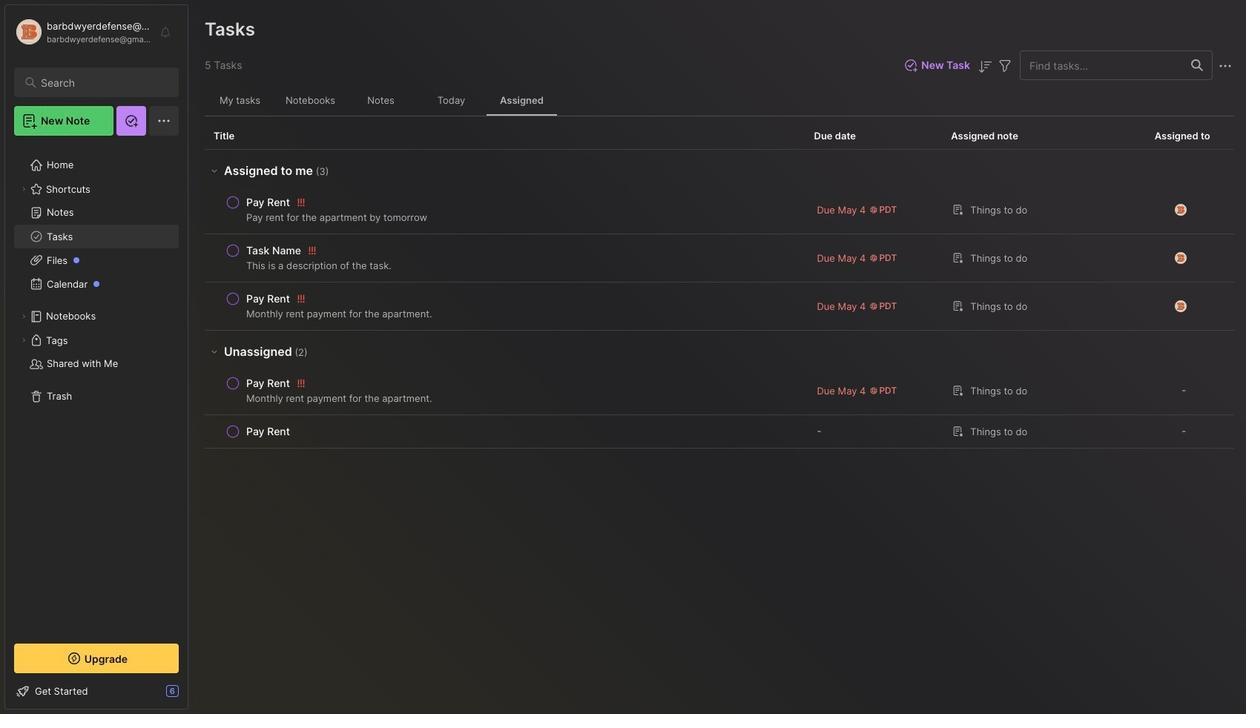 Task type: vqa. For each thing, say whether or not it's contained in the screenshot.
2 notes
no



Task type: describe. For each thing, give the bounding box(es) containing it.
filter tasks image
[[997, 57, 1015, 75]]

pay rent 6 cell
[[246, 425, 290, 439]]

More actions and view options field
[[1213, 56, 1235, 75]]

create a task image
[[311, 343, 329, 361]]

Account field
[[14, 17, 151, 47]]

Filter tasks field
[[997, 56, 1015, 75]]

pay rent 1 cell
[[246, 195, 290, 210]]

Sort tasks by… field
[[977, 56, 994, 75]]

collapse unassigned image
[[209, 346, 220, 358]]

more actions and view options image
[[1217, 57, 1235, 75]]

expand notebooks image
[[19, 312, 28, 321]]

none search field inside main element
[[41, 73, 166, 91]]

expand tags image
[[19, 336, 28, 345]]

pay rent 3 cell
[[246, 292, 290, 307]]



Task type: locate. For each thing, give the bounding box(es) containing it.
Search text field
[[41, 76, 166, 90]]

tree
[[5, 145, 188, 631]]

Find tasks… text field
[[1021, 53, 1183, 78]]

create a task image
[[332, 162, 350, 180]]

row
[[205, 186, 1235, 235], [214, 192, 797, 228], [205, 235, 1235, 283], [214, 240, 797, 276], [205, 283, 1235, 331], [214, 289, 797, 324], [205, 367, 1235, 416], [214, 373, 797, 409], [205, 416, 1235, 449], [214, 422, 797, 442]]

None search field
[[41, 73, 166, 91]]

click to collapse image
[[187, 687, 199, 705]]

Help and Learning task checklist field
[[5, 680, 188, 704]]

row group
[[205, 150, 1235, 449]]

pay rent 5 cell
[[246, 376, 290, 391]]

task name 2 cell
[[246, 243, 301, 258]]

collapse assignedtome image
[[209, 165, 220, 177]]

main element
[[0, 0, 193, 715]]

tree inside main element
[[5, 145, 188, 631]]



